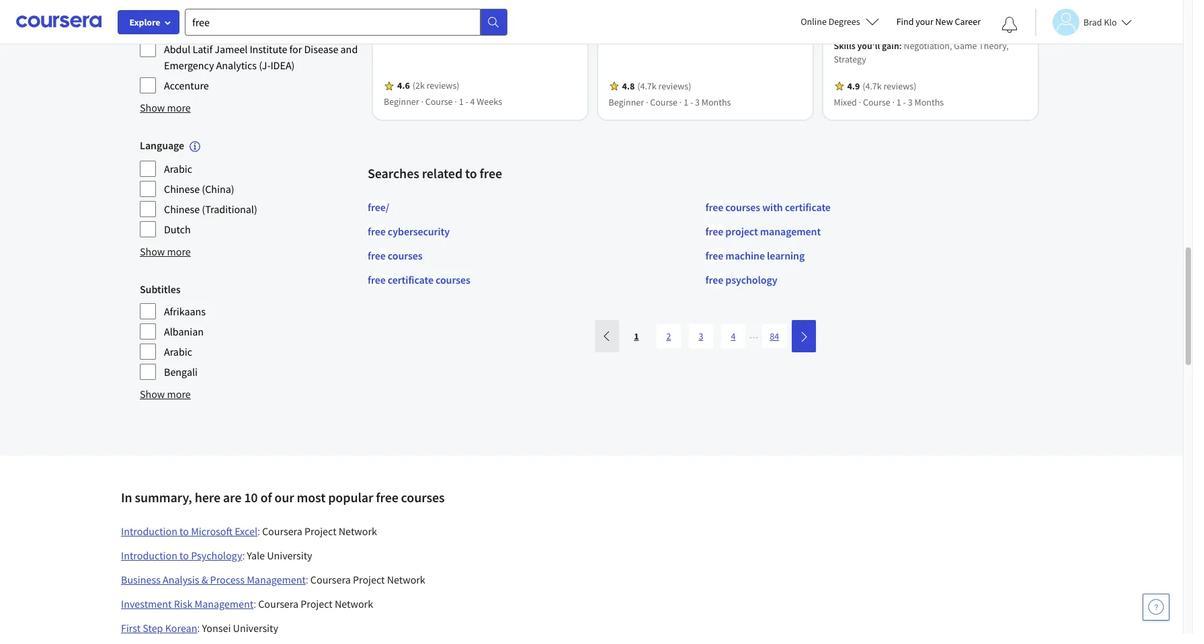 Task type: vqa. For each thing, say whether or not it's contained in the screenshot.
the Show more button associated with Arabic
yes



Task type: locate. For each thing, give the bounding box(es) containing it.
2 horizontal spatial -
[[904, 96, 907, 108]]

1 vertical spatial 4
[[731, 330, 736, 342]]

3
[[696, 96, 701, 108], [909, 96, 914, 108], [699, 330, 704, 342]]

project
[[305, 525, 337, 538], [353, 573, 385, 587], [301, 597, 333, 611]]

2 link
[[657, 324, 681, 348]]

psychology
[[191, 549, 242, 562]]

4.6 (2k reviews)
[[397, 80, 460, 92]]

1 horizontal spatial skills you'll gain :
[[835, 40, 905, 52]]

1 · from the left
[[421, 96, 424, 108]]

more
[[167, 101, 191, 114], [167, 245, 191, 258], [167, 388, 191, 401]]

0 horizontal spatial months
[[702, 96, 732, 108]]

online
[[801, 15, 827, 28]]

show up 'language'
[[140, 101, 165, 114]]

arabic
[[164, 162, 192, 176], [164, 345, 192, 359]]

- left weeks
[[466, 96, 469, 108]]

free left project
[[706, 224, 724, 238]]

show more
[[140, 101, 191, 114], [140, 245, 191, 258], [140, 388, 191, 401]]

(2k
[[413, 80, 425, 92]]

subtitles group
[[140, 281, 360, 381]]

0 horizontal spatial you'll
[[408, 7, 430, 19]]

1 vertical spatial to
[[180, 525, 189, 538]]

2 vertical spatial to
[[180, 549, 189, 562]]

1 vertical spatial show
[[140, 245, 165, 258]]

show more button down accenture
[[140, 100, 191, 116]]

reviews) up beginner · course · 1 - 4 weeks
[[427, 80, 460, 92]]

show notifications image
[[1002, 17, 1018, 33]]

you'll up the learning,
[[408, 7, 430, 19]]

2 months from the left
[[915, 96, 945, 108]]

reviews) up beginner · course · 1 - 3 months
[[659, 80, 692, 92]]

you'll for deep
[[408, 7, 430, 19]]

analytics
[[216, 59, 257, 72]]

more down accenture
[[167, 101, 191, 114]]

0 horizontal spatial -
[[466, 96, 469, 108]]

afrikaans
[[164, 305, 206, 318]]

free down free courses
[[368, 273, 386, 286]]

1 reviews) from the left
[[427, 80, 460, 92]]

1 horizontal spatial course
[[651, 96, 678, 108]]

free down searches
[[368, 200, 386, 214]]

0 horizontal spatial certificate
[[388, 273, 434, 286]]

2 vertical spatial more
[[167, 388, 191, 401]]

help center image
[[1149, 599, 1165, 615]]

more down "bengali"
[[167, 388, 191, 401]]

1 vertical spatial you'll
[[858, 40, 881, 52]]

1 - from the left
[[466, 96, 469, 108]]

2 reviews) from the left
[[659, 80, 692, 92]]

2 - from the left
[[691, 96, 694, 108]]

1 vertical spatial gain
[[883, 40, 900, 52]]

skills you'll gain : up strategy
[[835, 40, 905, 52]]

you'll for strategy
[[858, 40, 881, 52]]

management
[[247, 573, 306, 587], [195, 597, 254, 611]]

negotiation,
[[905, 40, 953, 52]]

-
[[466, 96, 469, 108], [691, 96, 694, 108], [904, 96, 907, 108]]

abdul
[[164, 42, 190, 56]]

1 for 4.8 (4.7k reviews)
[[684, 96, 689, 108]]

reviews) up mixed · course · 1 - 3 months
[[884, 80, 917, 92]]

emergency
[[164, 59, 214, 72]]

2 1 from the left
[[684, 96, 689, 108]]

2 show more from the top
[[140, 245, 191, 258]]

(4.7k right 4.9
[[863, 80, 883, 92]]

1 horizontal spatial certificate
[[785, 200, 831, 214]]

0 vertical spatial management
[[247, 573, 306, 587]]

1 vertical spatial more
[[167, 245, 191, 258]]

investment
[[121, 597, 172, 611]]

1 more from the top
[[167, 101, 191, 114]]

2
[[667, 330, 671, 342]]

are
[[223, 489, 242, 506]]

free left the machine
[[706, 249, 724, 262]]

: inside business analysis & process management : coursera project network
[[306, 574, 308, 587]]

3 course from the left
[[864, 96, 891, 108]]

disease
[[304, 42, 339, 56]]

(4.7k
[[638, 80, 657, 92], [863, 80, 883, 92]]

- down 4.9 (4.7k reviews)
[[904, 96, 907, 108]]

introduction to psychology link
[[121, 549, 242, 562]]

skills you'll gain : up the learning,
[[384, 7, 454, 19]]

1 beginner from the left
[[384, 96, 419, 108]]

gain up the learning,
[[432, 7, 450, 19]]

related
[[422, 165, 463, 181]]

1 vertical spatial introduction
[[121, 549, 178, 562]]

skills up strategy
[[835, 40, 856, 52]]

free down free machine
[[706, 273, 724, 286]]

months for mixed · course · 1 - 3 months
[[915, 96, 945, 108]]

4 · from the left
[[680, 96, 683, 108]]

0 vertical spatial skills you'll gain :
[[384, 7, 454, 19]]

1 (4.7k from the left
[[638, 80, 657, 92]]

free up free machine
[[706, 200, 724, 214]]

0 vertical spatial network
[[339, 525, 377, 538]]

coursera up university
[[262, 525, 303, 538]]

4 left weeks
[[471, 96, 475, 108]]

subtitles
[[140, 283, 181, 296]]

free for free /
[[368, 200, 386, 214]]

0 vertical spatial skills
[[384, 7, 406, 19]]

: down university
[[306, 574, 308, 587]]

coursera down university
[[311, 573, 351, 587]]

0 horizontal spatial reviews)
[[427, 80, 460, 92]]

: up 'yale'
[[258, 525, 260, 538]]

1 horizontal spatial skills
[[835, 40, 856, 52]]

show more down "bengali"
[[140, 388, 191, 401]]

1 horizontal spatial 1
[[684, 96, 689, 108]]

(j-
[[259, 59, 271, 72]]

introduction
[[121, 525, 178, 538], [121, 549, 178, 562]]

show more button down "bengali"
[[140, 386, 191, 402]]

2 horizontal spatial course
[[864, 96, 891, 108]]

alliance
[[190, 2, 225, 15]]

5 · from the left
[[860, 96, 862, 108]]

1 show from the top
[[140, 101, 165, 114]]

1 for 4.6 (2k reviews)
[[459, 96, 464, 108]]

free certificate
[[368, 273, 434, 286]]

(4.7k for 4.8
[[638, 80, 657, 92]]

introduction up business at left
[[121, 549, 178, 562]]

1 course from the left
[[426, 96, 453, 108]]

4 left the …
[[731, 330, 736, 342]]

gain down find
[[883, 40, 900, 52]]

- for 4.6 (2k reviews)
[[466, 96, 469, 108]]

free down free /
[[368, 224, 386, 238]]

chinese (traditional)
[[164, 203, 257, 216]]

chinese for chinese (china)
[[164, 182, 200, 196]]

2 more from the top
[[167, 245, 191, 258]]

show
[[140, 101, 165, 114], [140, 245, 165, 258], [140, 388, 165, 401]]

analysis
[[163, 573, 199, 587]]

0 horizontal spatial course
[[426, 96, 453, 108]]

course for 4.6
[[426, 96, 453, 108]]

skills
[[384, 7, 406, 19], [835, 40, 856, 52]]

0 vertical spatial more
[[167, 101, 191, 114]]

certificate up management
[[785, 200, 831, 214]]

0 horizontal spatial 4
[[471, 96, 475, 108]]

2 horizontal spatial reviews)
[[884, 80, 917, 92]]

course down '4.8 (4.7k reviews)'
[[651, 96, 678, 108]]

1 down '4.8 (4.7k reviews)'
[[684, 96, 689, 108]]

2 horizontal spatial 1
[[897, 96, 902, 108]]

3 for 4.8 (4.7k reviews)
[[696, 96, 701, 108]]

1 horizontal spatial months
[[915, 96, 945, 108]]

dutch
[[164, 223, 191, 236]]

1 horizontal spatial you'll
[[858, 40, 881, 52]]

skills for artificial neural networks, deep learning, machine learning
[[384, 7, 406, 19]]

free project management
[[706, 224, 821, 238]]

chinese up dutch
[[164, 203, 200, 216]]

1 vertical spatial skills
[[835, 40, 856, 52]]

2 show from the top
[[140, 245, 165, 258]]

free up free certificate
[[368, 249, 386, 262]]

0 vertical spatial show
[[140, 101, 165, 114]]

0 vertical spatial chinese
[[164, 182, 200, 196]]

machine
[[726, 249, 765, 262]]

- down '4.8 (4.7k reviews)'
[[691, 96, 694, 108]]

1 horizontal spatial -
[[691, 96, 694, 108]]

searches
[[368, 165, 420, 181]]

0 vertical spatial introduction
[[121, 525, 178, 538]]

chinese up chinese (traditional)
[[164, 182, 200, 196]]

1 vertical spatial chinese
[[164, 203, 200, 216]]

business analysis & process management link
[[121, 573, 306, 587]]

0 vertical spatial show more button
[[140, 100, 191, 116]]

gain
[[432, 7, 450, 19], [883, 40, 900, 52]]

to
[[465, 165, 477, 181], [180, 525, 189, 538], [180, 549, 189, 562]]

2 chinese from the top
[[164, 203, 200, 216]]

0 vertical spatial arabic
[[164, 162, 192, 176]]

show more button down dutch
[[140, 244, 191, 260]]

arabic down information about this filter group icon
[[164, 162, 192, 176]]

weeks
[[477, 96, 502, 108]]

introduction to psychology : yale university
[[121, 549, 312, 562]]

to up the introduction to psychology link
[[180, 525, 189, 538]]

skills up deep
[[384, 7, 406, 19]]

arabic up "bengali"
[[164, 345, 192, 359]]

3 more from the top
[[167, 388, 191, 401]]

0 vertical spatial gain
[[432, 7, 450, 19]]

1 vertical spatial arabic
[[164, 345, 192, 359]]

: inside the investment risk management : coursera project network
[[254, 598, 256, 611]]

beginner
[[384, 96, 419, 108], [609, 96, 645, 108]]

2 vertical spatial show
[[140, 388, 165, 401]]

beginner for 4.6 (2k reviews)
[[384, 96, 419, 108]]

1 vertical spatial show more
[[140, 245, 191, 258]]

1 vertical spatial skills you'll gain :
[[835, 40, 905, 52]]

0 horizontal spatial beginner
[[384, 96, 419, 108]]

(4.7k for 4.9
[[863, 80, 883, 92]]

searches related to free
[[368, 165, 502, 181]]

chinese
[[164, 182, 200, 196], [164, 203, 200, 216]]

management down university
[[247, 573, 306, 587]]

free right the popular
[[376, 489, 399, 506]]

introduction for introduction to microsoft excel
[[121, 525, 178, 538]]

show more down accenture
[[140, 101, 191, 114]]

1 horizontal spatial gain
[[883, 40, 900, 52]]

1 down 4.9 (4.7k reviews)
[[897, 96, 902, 108]]

beginner down 4.8
[[609, 96, 645, 108]]

show down dutch
[[140, 245, 165, 258]]

introduction down summary,
[[121, 525, 178, 538]]

show more button for afrikaans
[[140, 386, 191, 402]]

3 show more button from the top
[[140, 386, 191, 402]]

3 link
[[689, 324, 714, 348]]

1 horizontal spatial reviews)
[[659, 80, 692, 92]]

None search field
[[185, 8, 508, 35]]

2 show more button from the top
[[140, 244, 191, 260]]

0 horizontal spatial (4.7k
[[638, 80, 657, 92]]

2 (4.7k from the left
[[863, 80, 883, 92]]

: up machine
[[450, 7, 452, 19]]

1 chinese from the top
[[164, 182, 200, 196]]

1 1 from the left
[[459, 96, 464, 108]]

summary,
[[135, 489, 192, 506]]

3 reviews) from the left
[[884, 80, 917, 92]]

2 vertical spatial show more button
[[140, 386, 191, 402]]

2 beginner from the left
[[609, 96, 645, 108]]

4tu.ethics
[[164, 22, 212, 36]]

3 show from the top
[[140, 388, 165, 401]]

2 arabic from the top
[[164, 345, 192, 359]]

0 horizontal spatial 1
[[459, 96, 464, 108]]

1 horizontal spatial (4.7k
[[863, 80, 883, 92]]

skills you'll gain : for deep
[[384, 7, 454, 19]]

·
[[421, 96, 424, 108], [455, 96, 457, 108], [647, 96, 649, 108], [680, 96, 683, 108], [860, 96, 862, 108], [893, 96, 896, 108]]

coursera down business analysis & process management : coursera project network
[[258, 597, 299, 611]]

free machine
[[706, 249, 765, 262]]

…
[[750, 329, 759, 341]]

you'll up strategy
[[858, 40, 881, 52]]

show more button
[[140, 100, 191, 116], [140, 244, 191, 260], [140, 386, 191, 402]]

accenture
[[164, 79, 209, 92]]

1 left weeks
[[459, 96, 464, 108]]

course down 4.6 (2k reviews)
[[426, 96, 453, 108]]

to up analysis
[[180, 549, 189, 562]]

you'll
[[408, 7, 430, 19], [858, 40, 881, 52]]

courses
[[726, 200, 761, 214], [388, 249, 423, 262], [436, 273, 471, 286], [401, 489, 445, 506]]

3 - from the left
[[904, 96, 907, 108]]

1 horizontal spatial 4
[[731, 330, 736, 342]]

reviews)
[[427, 80, 460, 92], [659, 80, 692, 92], [884, 80, 917, 92]]

0 horizontal spatial gain
[[432, 7, 450, 19]]

show more down dutch
[[140, 245, 191, 258]]

1 months from the left
[[702, 96, 732, 108]]

find your new career link
[[890, 13, 988, 30]]

chinese (china)
[[164, 182, 234, 196]]

bengali
[[164, 365, 198, 379]]

in summary, here are 10 of our most popular free courses
[[121, 489, 445, 506]]

4 inside the page navigation navigation
[[731, 330, 736, 342]]

: down business analysis & process management : coursera project network
[[254, 598, 256, 611]]

beginner down 4.6
[[384, 96, 419, 108]]

1 horizontal spatial beginner
[[609, 96, 645, 108]]

0 vertical spatial you'll
[[408, 7, 430, 19]]

more down dutch
[[167, 245, 191, 258]]

online degrees
[[801, 15, 861, 28]]

2 vertical spatial show more
[[140, 388, 191, 401]]

introduction for introduction to psychology
[[121, 549, 178, 562]]

to right the related
[[465, 165, 477, 181]]

business analysis & process management : coursera project network
[[121, 573, 426, 587]]

business
[[121, 573, 161, 587]]

2 course from the left
[[651, 96, 678, 108]]

1 arabic from the top
[[164, 162, 192, 176]]

0 horizontal spatial skills
[[384, 7, 406, 19]]

: left 'yale'
[[242, 550, 245, 562]]

arabic inside subtitles group
[[164, 345, 192, 359]]

2 introduction from the top
[[121, 549, 178, 562]]

0 vertical spatial show more
[[140, 101, 191, 114]]

1 vertical spatial show more button
[[140, 244, 191, 260]]

3 show more from the top
[[140, 388, 191, 401]]

certificate down free courses
[[388, 273, 434, 286]]

1 introduction from the top
[[121, 525, 178, 538]]

show for arabic
[[140, 245, 165, 258]]

0 vertical spatial coursera
[[262, 525, 303, 538]]

0 horizontal spatial skills you'll gain :
[[384, 7, 454, 19]]

course down 4.9 (4.7k reviews)
[[864, 96, 891, 108]]

show down "bengali"
[[140, 388, 165, 401]]

management down process
[[195, 597, 254, 611]]

(4.7k right 4.8
[[638, 80, 657, 92]]

3 1 from the left
[[897, 96, 902, 108]]



Task type: describe. For each thing, give the bounding box(es) containing it.
6 · from the left
[[893, 96, 896, 108]]

0 vertical spatial to
[[465, 165, 477, 181]]

with
[[763, 200, 783, 214]]

chinese for chinese (traditional)
[[164, 203, 200, 216]]

What do you want to learn? text field
[[185, 8, 481, 35]]

1 show more from the top
[[140, 101, 191, 114]]

arabic inside language group
[[164, 162, 192, 176]]

explore button
[[118, 10, 180, 34]]

management
[[760, 224, 821, 238]]

idea)
[[271, 59, 295, 72]]

and
[[341, 42, 358, 56]]

free for free certificate
[[368, 273, 386, 286]]

reviews) for 4.6 (2k reviews)
[[427, 80, 460, 92]]

reviews) for 4.9 (4.7k reviews)
[[884, 80, 917, 92]]

online degrees button
[[790, 7, 890, 36]]

abdul latif jameel institute for disease and emergency analytics (j-idea)
[[164, 42, 358, 72]]

degrees
[[829, 15, 861, 28]]

page navigation navigation
[[594, 320, 818, 352]]

strategy
[[835, 53, 867, 65]]

investment risk management : coursera project network
[[121, 597, 373, 611]]

neural
[[489, 7, 515, 19]]

most
[[297, 489, 326, 506]]

show more button for arabic
[[140, 244, 191, 260]]

3 inside the page navigation navigation
[[699, 330, 704, 342]]

brad klo
[[1084, 16, 1118, 28]]

84 link
[[763, 324, 787, 348]]

jameel
[[215, 42, 248, 56]]

free for free project management
[[706, 224, 724, 238]]

free right the related
[[480, 165, 502, 181]]

2 vertical spatial coursera
[[258, 597, 299, 611]]

free courses with certificate
[[706, 200, 831, 214]]

find your new career
[[897, 15, 981, 28]]

next page image
[[799, 331, 810, 342]]

previous page image
[[602, 331, 613, 342]]

game
[[955, 40, 978, 52]]

(traditional)
[[202, 203, 257, 216]]

university
[[267, 549, 312, 562]]

to for yale university
[[180, 549, 189, 562]]

free for free courses with certificate
[[706, 200, 724, 214]]

mixed
[[835, 96, 858, 108]]

institute
[[250, 42, 287, 56]]

4eu+ alliance
[[164, 2, 225, 15]]

theory,
[[980, 40, 1010, 52]]

psychology
[[726, 273, 778, 286]]

reviews) for 4.8 (4.7k reviews)
[[659, 80, 692, 92]]

brad
[[1084, 16, 1103, 28]]

show for afrikaans
[[140, 388, 165, 401]]

free for free psychology
[[706, 273, 724, 286]]

project
[[726, 224, 758, 238]]

process
[[210, 573, 245, 587]]

gain for negotiation,
[[883, 40, 900, 52]]

4 link
[[722, 324, 746, 348]]

learning
[[480, 21, 514, 33]]

free courses
[[368, 249, 423, 262]]

klo
[[1105, 16, 1118, 28]]

yale
[[247, 549, 265, 562]]

2 vertical spatial project
[[301, 597, 333, 611]]

free cybersecurity
[[368, 224, 450, 238]]

coursera image
[[16, 11, 102, 32]]

cybersecurity
[[388, 224, 450, 238]]

- for 4.9 (4.7k reviews)
[[904, 96, 907, 108]]

risk
[[174, 597, 193, 611]]

course for 4.8
[[651, 96, 678, 108]]

0 vertical spatial project
[[305, 525, 337, 538]]

popular
[[328, 489, 374, 506]]

1 vertical spatial coursera
[[311, 573, 351, 587]]

free for free machine
[[706, 249, 724, 262]]

(china)
[[202, 182, 234, 196]]

free for free courses
[[368, 249, 386, 262]]

4.8
[[623, 80, 635, 92]]

4.9
[[848, 80, 861, 92]]

language
[[140, 139, 184, 152]]

2 · from the left
[[455, 96, 457, 108]]

new
[[936, 15, 954, 28]]

microsoft
[[191, 525, 233, 538]]

3 for 4.9 (4.7k reviews)
[[909, 96, 914, 108]]

gain for artificial
[[432, 7, 450, 19]]

networks,
[[517, 7, 556, 19]]

1 vertical spatial project
[[353, 573, 385, 587]]

in
[[121, 489, 132, 506]]

more for arabic
[[167, 245, 191, 258]]

4.6
[[397, 80, 410, 92]]

1 vertical spatial management
[[195, 597, 254, 611]]

introduction to microsoft excel : coursera project network
[[121, 525, 377, 538]]

skills for negotiation, game theory, strategy
[[835, 40, 856, 52]]

4eu+
[[164, 2, 187, 15]]

1 show more button from the top
[[140, 100, 191, 116]]

more for afrikaans
[[167, 388, 191, 401]]

information about this filter group image
[[190, 141, 201, 152]]

investment risk management link
[[121, 597, 254, 611]]

0 vertical spatial 4
[[471, 96, 475, 108]]

beginner · course · 1 - 3 months
[[609, 96, 732, 108]]

&
[[202, 573, 208, 587]]

course for 4.9
[[864, 96, 891, 108]]

excel
[[235, 525, 258, 538]]

10
[[244, 489, 258, 506]]

84
[[770, 330, 780, 342]]

artificial
[[454, 7, 487, 19]]

brad klo button
[[1036, 8, 1132, 35]]

to for coursera project network
[[180, 525, 189, 538]]

show more for arabic
[[140, 245, 191, 258]]

introduction to microsoft excel link
[[121, 525, 258, 538]]

- for 4.8 (4.7k reviews)
[[691, 96, 694, 108]]

here
[[195, 489, 221, 506]]

artificial neural networks, deep learning, machine learning
[[384, 7, 556, 33]]

negotiation, game theory, strategy
[[835, 40, 1010, 65]]

find
[[897, 15, 914, 28]]

show more for afrikaans
[[140, 388, 191, 401]]

: inside introduction to microsoft excel : coursera project network
[[258, 525, 260, 538]]

machine
[[445, 21, 478, 33]]

learning
[[767, 249, 805, 262]]

: inside introduction to psychology : yale university
[[242, 550, 245, 562]]

your
[[916, 15, 934, 28]]

career
[[955, 15, 981, 28]]

free /
[[368, 200, 390, 214]]

language group
[[140, 137, 360, 238]]

: down find
[[900, 40, 903, 52]]

3 · from the left
[[647, 96, 649, 108]]

beginner for 4.8 (4.7k reviews)
[[609, 96, 645, 108]]

2 vertical spatial network
[[335, 597, 373, 611]]

months for beginner · course · 1 - 3 months
[[702, 96, 732, 108]]

explore
[[129, 16, 160, 28]]

free for free cybersecurity
[[368, 224, 386, 238]]

0 vertical spatial certificate
[[785, 200, 831, 214]]

4.8 (4.7k reviews)
[[623, 80, 692, 92]]

1 vertical spatial network
[[387, 573, 426, 587]]

1 vertical spatial certificate
[[388, 273, 434, 286]]

1 for 4.9 (4.7k reviews)
[[897, 96, 902, 108]]

free psychology
[[706, 273, 778, 286]]

of
[[261, 489, 272, 506]]

latif
[[193, 42, 213, 56]]

skills you'll gain : for strategy
[[835, 40, 905, 52]]

learning,
[[406, 21, 443, 33]]

mixed · course · 1 - 3 months
[[835, 96, 945, 108]]



